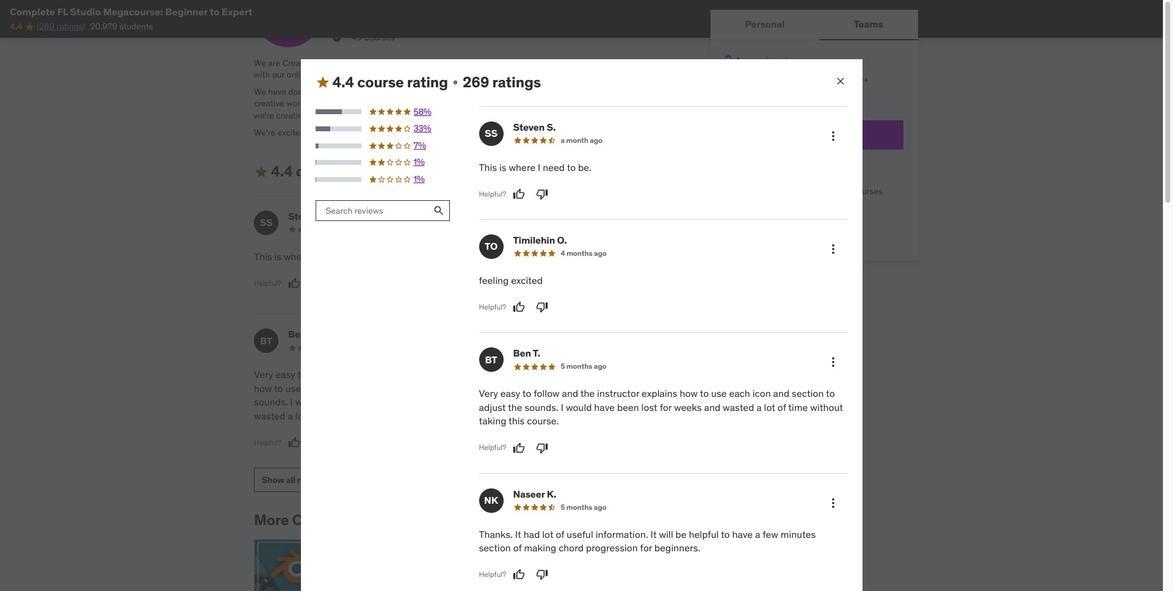 Task type: locate. For each thing, give the bounding box(es) containing it.
0 vertical spatial mark review by steven s. as helpful image
[[513, 188, 525, 200]]

creativity unleashed image
[[254, 0, 322, 47]]

steven inside dialog
[[513, 121, 545, 133]]

feeling left mark review by timilehin o. as helpful image
[[479, 274, 509, 286]]

dialog
[[301, 59, 862, 591]]

courses right 45
[[364, 32, 395, 43]]

1 vertical spatial your
[[837, 86, 854, 97]]

unleash down engaging
[[513, 127, 542, 138]]

timilehin for timilehin o. to
[[512, 210, 554, 222]]

a month ago down the exactly
[[561, 135, 603, 144]]

ago for steven s.
[[590, 135, 603, 144]]

mark review by steven s. as helpful image
[[513, 188, 525, 200], [288, 277, 300, 290]]

t.
[[308, 328, 315, 340], [533, 347, 540, 359]]

month left let's
[[566, 135, 588, 144]]

bt
[[260, 334, 272, 347], [485, 353, 497, 366]]

helpful for mark review by naseer k. as helpful image
[[689, 528, 719, 540]]

25,000+ up learning
[[745, 186, 778, 197]]

2 horizontal spatial this
[[775, 74, 789, 85]]

that's
[[541, 98, 563, 109]]

organization.
[[725, 98, 775, 109]]

we
[[254, 57, 266, 68], [254, 86, 266, 97], [309, 98, 321, 109]]

0 vertical spatial ben
[[288, 328, 306, 340]]

to inside subscribe to this course and 25,000+ top‑rated udemy courses for your organization.
[[766, 74, 773, 85]]

engagement
[[780, 208, 830, 219]]

timilehin o. to
[[483, 210, 565, 229]]

k. down mark review by timilehin o. as unhelpful image
[[545, 328, 555, 340]]

your
[[616, 57, 633, 68], [837, 86, 854, 97], [544, 127, 561, 138]]

here
[[353, 127, 370, 138]]

this
[[479, 161, 497, 173], [254, 250, 272, 263]]

1 vertical spatial 269
[[401, 162, 428, 181]]

ratings inside dialog
[[492, 73, 541, 91]]

lot
[[541, 368, 552, 381], [764, 401, 775, 413], [295, 409, 306, 422], [542, 528, 554, 540]]

fun
[[457, 98, 469, 109]]

rating inside dialog
[[407, 73, 448, 91]]

xsmall image
[[389, 167, 399, 177], [725, 208, 735, 220]]

follow inside dialog
[[534, 387, 560, 400]]

1 horizontal spatial creativity
[[371, 510, 438, 529]]

this inside subscribe to this course and 25,000+ top‑rated udemy courses for your organization.
[[775, 74, 789, 85]]

25,000+ fresh & in-demand courses
[[745, 186, 883, 197]]

2 1% from the top
[[414, 173, 425, 184]]

progression inside dialog
[[586, 542, 638, 554]]

use for mark review by timilehin o. as helpful icon
[[711, 387, 727, 400]]

0 vertical spatial explains
[[417, 368, 453, 381]]

1 vertical spatial very
[[479, 387, 498, 400]]

o. up timilehin o.
[[556, 210, 565, 222]]

very easy to follow and the instructor explains how to use each icon and section to adjust the sounds. i would have been lost for weeks and wasted a lot of time without taking this course. inside dialog
[[479, 387, 843, 427]]

this for mark review by timilehin o. as unhelpful icon
[[406, 409, 422, 422]]

is inside dialog
[[499, 161, 506, 173]]

creativity inside we are creativity unleashed, a group of professional creators dedicated to helping you unleash your creativity with our online courses. we have dozens of years of experience in design, illustration, filmmaking, video editing and other areas of creative work. we believe that education needs to be fun and engaging and that's exactly the kind of courses we're creating. we're excited to have you here with us and we can't wait to help you unleash your creativity. let's do this!
[[282, 57, 319, 68]]

mark review by naseer k. as unhelpful image up mark review by ben t. as unhelpful icon
[[535, 423, 547, 435]]

courses
[[364, 32, 395, 43], [292, 510, 348, 529]]

creativity right by
[[371, 510, 438, 529]]

is for mark review by timilehin o. as helpful image
[[274, 250, 282, 263]]

be. inside dialog
[[578, 161, 592, 173]]

1 1% from the top
[[414, 157, 425, 168]]

45
[[352, 32, 362, 43]]

with up the 7% button
[[372, 127, 388, 138]]

time for mark review by timilehin o. as unhelpful icon
[[319, 409, 339, 422]]

1 horizontal spatial course
[[357, 73, 404, 91]]

where for mark review by timilehin o. as helpful image
[[284, 250, 311, 263]]

1 vertical spatial 4.4
[[332, 73, 354, 91]]

do
[[622, 127, 632, 138]]

0 vertical spatial we
[[254, 57, 266, 68]]

fresh
[[780, 186, 800, 197]]

be. down search reviews text field
[[353, 250, 367, 263]]

1 vertical spatial beginners.
[[655, 542, 700, 554]]

0 vertical spatial naseer
[[512, 328, 543, 340]]

our
[[272, 69, 285, 80]]

udemy up "organization."
[[764, 86, 791, 97]]

0 horizontal spatial courses
[[636, 98, 666, 109]]

feeling
[[477, 250, 507, 263], [479, 274, 509, 286]]

4.4 down complete
[[10, 21, 22, 32]]

25,000+ up business
[[836, 74, 869, 85]]

1 vertical spatial information.
[[596, 528, 648, 540]]

believe
[[323, 98, 350, 109]]

269 down 7%
[[401, 162, 428, 181]]

students
[[119, 21, 153, 32]]

269 ratings inside dialog
[[463, 73, 541, 91]]

0 horizontal spatial ss
[[260, 216, 273, 229]]

0 vertical spatial rating
[[407, 73, 448, 91]]

25,000+
[[836, 74, 869, 85], [745, 186, 778, 197]]

1 horizontal spatial minutes
[[781, 528, 816, 540]]

1 5 from the top
[[561, 362, 565, 371]]

subscribe
[[725, 74, 764, 85]]

1 vertical spatial this
[[254, 250, 272, 263]]

taking inside dialog
[[479, 415, 506, 427]]

of
[[397, 57, 404, 68], [318, 86, 325, 97], [350, 86, 357, 97], [645, 86, 653, 97], [627, 98, 634, 109], [554, 368, 563, 381], [654, 382, 663, 394], [778, 401, 786, 413], [309, 409, 317, 422], [556, 528, 564, 540], [513, 542, 522, 554]]

0 horizontal spatial with
[[254, 69, 270, 80]]

rating down the 7% button
[[346, 162, 387, 181]]

we down dozens
[[309, 98, 321, 109]]

feeling for mark review by timilehin o. as helpful image
[[477, 250, 507, 263]]

1 horizontal spatial explains
[[642, 387, 677, 400]]

4.4 right medium icon
[[271, 162, 293, 181]]

thanks.
[[477, 368, 511, 381], [479, 528, 513, 540]]

mark review by naseer k. as helpful image
[[513, 569, 525, 581]]

taking for mark review by naseer k. as helpful image
[[479, 415, 506, 427]]

to down timilehin o. to
[[485, 240, 498, 252]]

very inside dialog
[[479, 387, 498, 400]]

minutes inside dialog
[[781, 528, 816, 540]]

1 vertical spatial instructor
[[597, 387, 639, 400]]

0 vertical spatial with
[[254, 69, 270, 80]]

1 horizontal spatial with
[[372, 127, 388, 138]]

o. up 4
[[557, 234, 567, 246]]

k. down mark review by ben t. as unhelpful icon
[[547, 488, 556, 500]]

feeling inside dialog
[[479, 274, 509, 286]]

0 horizontal spatial been
[[346, 396, 368, 408]]

that
[[352, 98, 368, 109]]

courses down areas
[[636, 98, 666, 109]]

this is where i need to be. inside dialog
[[479, 161, 592, 173]]

taking
[[376, 409, 404, 422], [479, 415, 506, 427]]

you left here
[[337, 127, 351, 138]]

helping
[[538, 57, 567, 68]]

this!
[[634, 127, 650, 138]]

adjust inside dialog
[[479, 401, 506, 413]]

taking for mark review by naseer k. as helpful icon
[[376, 409, 404, 422]]

1% button down the 7% button
[[315, 157, 450, 168]]

steven for mark review by timilehin o. as helpful image
[[288, 210, 320, 222]]

0 horizontal spatial xsmall image
[[332, 32, 342, 44]]

1 horizontal spatial beginners.
[[655, 542, 700, 554]]

xsmall image
[[332, 32, 342, 44], [451, 78, 460, 87]]

1 horizontal spatial instructor
[[597, 387, 639, 400]]

1 horizontal spatial where
[[509, 161, 536, 173]]

269 for medium image on the left
[[463, 73, 489, 91]]

0 horizontal spatial this is where i need to be.
[[254, 250, 367, 263]]

1 vertical spatial need
[[318, 250, 340, 263]]

you right the help on the left
[[497, 127, 511, 138]]

need for mark review by timilehin o. as helpful image
[[318, 250, 340, 263]]

1 horizontal spatial month
[[566, 135, 588, 144]]

helpful? for mark review by naseer k. as helpful icon
[[477, 424, 505, 433]]

mark review by naseer k. as unhelpful image right mark review by naseer k. as helpful image
[[536, 569, 548, 581]]

mark review by ben t. as helpful image
[[513, 442, 525, 454]]

very easy to follow and the instructor explains how to use each icon and section to adjust the sounds. i would have been lost for weeks and wasted a lot of time without taking this course. for mark review by timilehin o. as helpful icon
[[479, 387, 843, 427]]

naseer inside dialog
[[513, 488, 545, 500]]

1 vertical spatial follow
[[534, 387, 560, 400]]

ratings down the wait on the left top of the page
[[431, 162, 480, 181]]

a inside we are creativity unleashed, a group of professional creators dedicated to helping you unleash your creativity with our online courses. we have dozens of years of experience in design, illustration, filmmaking, video editing and other areas of creative work. we believe that education needs to be fun and engaging and that's exactly the kind of courses we're creating. we're excited to have you here with us and we can't wait to help you unleash your creativity. let's do this!
[[366, 57, 370, 68]]

nk
[[483, 334, 497, 347], [484, 494, 498, 506]]

0 vertical spatial where
[[509, 161, 536, 173]]

269 ratings
[[463, 73, 541, 91], [401, 162, 480, 181]]

1 horizontal spatial weeks
[[674, 401, 702, 413]]

o. for timilehin o.
[[557, 234, 567, 246]]

bt inside dialog
[[485, 353, 497, 366]]

studio
[[70, 5, 101, 18]]

xsmall image up fun
[[451, 78, 460, 87]]

2 5 from the top
[[561, 502, 565, 511]]

269 ratings for medium image on the left
[[463, 73, 541, 91]]

medium image
[[315, 75, 330, 90]]

instructor
[[372, 368, 414, 381], [597, 387, 639, 400]]

steven for mark review by timilehin o. as helpful icon
[[513, 121, 545, 133]]

icon for mark review by timilehin o. as unhelpful image
[[753, 387, 771, 400]]

few
[[565, 382, 580, 394], [763, 528, 778, 540]]

professional
[[406, 57, 453, 68]]

269
[[463, 73, 489, 91], [401, 162, 428, 181]]

4.4 course rating for medium image on the left
[[332, 73, 448, 91]]

0 vertical spatial feeling excited
[[477, 250, 541, 263]]

time
[[788, 401, 808, 413], [319, 409, 339, 422]]

1 vertical spatial mark review by steven s. as helpful image
[[288, 277, 300, 290]]

steven s.
[[513, 121, 556, 133], [288, 210, 331, 222]]

ratings down dedicated
[[492, 73, 541, 91]]

course right medium icon
[[296, 162, 343, 181]]

useful
[[565, 368, 592, 381], [567, 528, 593, 540]]

naseer
[[512, 328, 543, 340], [513, 488, 545, 500]]

feeling excited for mark review by timilehin o. as helpful icon
[[479, 274, 543, 286]]

be for mark review by timilehin o. as helpful icon
[[676, 528, 687, 540]]

instructor for mark review by timilehin o. as helpful icon
[[597, 387, 639, 400]]

would for mark review by timilehin o. as helpful icon
[[566, 401, 592, 413]]

ago for ben t.
[[594, 362, 607, 371]]

269 ratings down dedicated
[[463, 73, 541, 91]]

beginners.
[[608, 396, 654, 408], [655, 542, 700, 554]]

had
[[522, 368, 538, 381], [524, 528, 540, 540]]

ss down medium icon
[[260, 216, 273, 229]]

excited down creating. at left
[[278, 127, 305, 138]]

naseer down mark review by ben t. as helpful icon
[[513, 488, 545, 500]]

your left creativity.
[[544, 127, 561, 138]]

easy inside dialog
[[500, 387, 520, 400]]

naseer k. inside dialog
[[513, 488, 556, 500]]

o. inside timilehin o. to
[[556, 210, 565, 222]]

instructor inside dialog
[[597, 387, 639, 400]]

1 horizontal spatial a month ago
[[561, 135, 603, 144]]

your up business
[[837, 86, 854, 97]]

1 horizontal spatial would
[[566, 401, 592, 413]]

1 horizontal spatial been
[[617, 401, 639, 413]]

feeling excited for mark review by timilehin o. as helpful image
[[477, 250, 541, 263]]

1 vertical spatial to
[[485, 240, 498, 252]]

beginners. inside dialog
[[655, 542, 700, 554]]

rating down professional
[[407, 73, 448, 91]]

0 vertical spatial steven
[[513, 121, 545, 133]]

dialog containing 4.4 course rating
[[301, 59, 862, 591]]

0 horizontal spatial ben t.
[[288, 328, 315, 340]]

courses left close modal icon
[[793, 86, 823, 97]]

ss right the wait on the left top of the page
[[485, 127, 498, 139]]

icon inside dialog
[[753, 387, 771, 400]]

0 horizontal spatial rating
[[346, 162, 387, 181]]

be.
[[578, 161, 592, 173], [353, 250, 367, 263]]

ss for mark review by timilehin o. as helpful image
[[260, 216, 273, 229]]

mark review by naseer k. as unhelpful image
[[535, 423, 547, 435], [536, 569, 548, 581]]

0 horizontal spatial instructor
[[372, 368, 414, 381]]

for inside subscribe to this course and 25,000+ top‑rated udemy courses for your organization.
[[825, 86, 835, 97]]

1% button up search reviews text field
[[315, 173, 450, 185]]

months
[[567, 248, 593, 258], [566, 362, 592, 371], [566, 502, 592, 511]]

have
[[268, 86, 286, 97], [317, 127, 335, 138], [534, 382, 555, 394], [324, 396, 344, 408], [594, 401, 615, 413], [732, 528, 753, 540]]

1 5 months ago from the top
[[561, 362, 607, 371]]

0 vertical spatial xsmall image
[[389, 167, 399, 177]]

0 horizontal spatial without
[[341, 409, 374, 422]]

be. down creativity.
[[578, 161, 592, 173]]

1 vertical spatial excited
[[510, 250, 541, 263]]

1 horizontal spatial ss
[[485, 127, 498, 139]]

1 vertical spatial o.
[[557, 234, 567, 246]]

course. inside dialog
[[527, 415, 559, 427]]

additional actions for review by ben t. image
[[826, 355, 840, 370]]

0 vertical spatial month
[[566, 135, 588, 144]]

udemy inside subscribe to this course and 25,000+ top‑rated udemy courses for your organization.
[[764, 86, 791, 97]]

wasted inside dialog
[[723, 401, 754, 413]]

269 ratings down 7%
[[401, 162, 480, 181]]

feeling excited up mark review by timilehin o. as helpful image
[[477, 250, 541, 263]]

naseer down mark review by timilehin o. as helpful icon
[[512, 328, 543, 340]]

1 vertical spatial ratings
[[431, 162, 480, 181]]

0 vertical spatial 1%
[[414, 157, 425, 168]]

naseer k. down mark review by timilehin o. as unhelpful image
[[512, 328, 555, 340]]

for
[[825, 86, 835, 97], [389, 396, 401, 408], [594, 396, 605, 408], [660, 401, 672, 413], [640, 542, 652, 554]]

excited up mark review by timilehin o. as helpful icon
[[511, 274, 543, 286]]

a
[[366, 57, 370, 68], [561, 135, 565, 144], [336, 225, 340, 234], [557, 382, 562, 394], [757, 401, 762, 413], [288, 409, 293, 422], [755, 528, 760, 540]]

s.
[[547, 121, 556, 133], [322, 210, 331, 222]]

months for naseer k.
[[566, 502, 592, 511]]

unleash up other
[[584, 57, 614, 68]]

course inside subscribe to this course and 25,000+ top‑rated udemy courses for your organization.
[[791, 74, 817, 85]]

1 horizontal spatial very
[[479, 387, 498, 400]]

0 horizontal spatial creativity
[[282, 57, 319, 68]]

udemy business image
[[725, 55, 811, 70]]

excited down timilehin o.
[[510, 250, 541, 263]]

would inside dialog
[[566, 401, 592, 413]]

course down group
[[357, 73, 404, 91]]

0 horizontal spatial this
[[254, 250, 272, 263]]

this inside dialog
[[479, 161, 497, 173]]

icon
[[327, 382, 345, 394], [753, 387, 771, 400]]

in
[[403, 86, 410, 97]]

courses left by
[[292, 510, 348, 529]]

0 horizontal spatial taking
[[376, 409, 404, 422]]

how
[[254, 382, 272, 394], [680, 387, 698, 400]]

courses right the demand
[[853, 186, 883, 197]]

4.4 course rating down here
[[271, 162, 387, 181]]

ago
[[590, 135, 603, 144], [365, 225, 378, 234], [594, 248, 607, 258], [594, 362, 607, 371], [594, 502, 607, 511]]

2 1% button from the top
[[315, 173, 450, 185]]

ratings for the bottom xsmall icon
[[492, 73, 541, 91]]

0 vertical spatial few
[[565, 382, 580, 394]]

this for mark review by timilehin o. as unhelpful image
[[509, 415, 525, 427]]

this for mark review by timilehin o. as helpful image
[[254, 250, 272, 263]]

k. for mark review by naseer k. as helpful icon
[[545, 328, 555, 340]]

we up 'creative' at the top
[[254, 86, 266, 97]]

learning
[[745, 208, 778, 219]]

0 horizontal spatial courses
[[292, 510, 348, 529]]

month down search reviews text field
[[341, 225, 363, 234]]

and
[[819, 74, 834, 85], [584, 86, 598, 97], [471, 98, 485, 109], [525, 98, 540, 109], [401, 127, 415, 138], [337, 368, 353, 381], [347, 382, 364, 394], [562, 387, 578, 400], [773, 387, 790, 400], [434, 396, 450, 408], [704, 401, 721, 413]]

thanks. for mark review by naseer k. as helpful image
[[479, 528, 513, 540]]

tab list
[[711, 10, 918, 40]]

adjust for mark review by timilehin o. as helpful icon
[[479, 401, 506, 413]]

more courses by creativity unleashed
[[254, 510, 514, 529]]

mark review by steven s. as unhelpful image
[[536, 188, 548, 200]]

0 vertical spatial timilehin
[[512, 210, 554, 222]]

this is where i need to be.
[[479, 161, 592, 173], [254, 250, 367, 263]]

course. for mark review by naseer k. as helpful image
[[527, 415, 559, 427]]

complete
[[10, 5, 55, 18]]

4.4 down "unleashed,"
[[332, 73, 354, 91]]

additional actions for review by naseer k. image
[[826, 495, 840, 510]]

0 vertical spatial o.
[[556, 210, 565, 222]]

course. for mark review by naseer k. as helpful icon
[[425, 409, 456, 422]]

1 horizontal spatial lost
[[641, 401, 657, 413]]

timilehin inside timilehin o. to
[[512, 210, 554, 222]]

helpful? for mark review by naseer k. as helpful image
[[479, 570, 506, 579]]

s. inside dialog
[[547, 121, 556, 133]]

you right helping
[[569, 57, 582, 68]]

thanks. it had lot of useful information. it will be helpful to have a few minutes section of making chord progression for beginners. inside dialog
[[479, 528, 816, 554]]

weeks
[[403, 396, 431, 408], [674, 401, 702, 413]]

1 horizontal spatial t.
[[533, 347, 540, 359]]

feeling excited inside dialog
[[479, 274, 543, 286]]

mark review by timilehin o. as unhelpful image
[[536, 301, 548, 313]]

i
[[538, 161, 541, 173], [313, 250, 316, 263], [290, 396, 293, 408], [561, 401, 564, 413]]

each
[[303, 382, 324, 394], [729, 387, 750, 400]]

course inside dialog
[[357, 73, 404, 91]]

this for mark review by timilehin o. as helpful icon
[[479, 161, 497, 173]]

2 vertical spatial months
[[566, 502, 592, 511]]

1 horizontal spatial mark review by steven s. as helpful image
[[513, 188, 525, 200]]

1 vertical spatial rating
[[346, 162, 387, 181]]

mark review by naseer k. as unhelpful image for mark review by naseer k. as helpful icon
[[535, 423, 547, 435]]

had up mark review by naseer k. as helpful image
[[524, 528, 540, 540]]

to
[[483, 216, 496, 229], [485, 240, 498, 252]]

we left the are
[[254, 57, 266, 68]]

course.
[[425, 409, 456, 422], [527, 415, 559, 427]]

ago for naseer k.
[[594, 502, 607, 511]]

we're
[[254, 110, 274, 121]]

be inside we are creativity unleashed, a group of professional creators dedicated to helping you unleash your creativity with our online courses. we have dozens of years of experience in design, illustration, filmmaking, video editing and other areas of creative work. we believe that education needs to be fun and engaging and that's exactly the kind of courses we're creating. we're excited to have you here with us and we can't wait to help you unleash your creativity. let's do this!
[[445, 98, 455, 109]]

feeling excited
[[477, 250, 541, 263], [479, 274, 543, 286]]

1 horizontal spatial chord
[[559, 542, 584, 554]]

where for mark review by timilehin o. as helpful icon
[[509, 161, 536, 173]]

4.4 for medium icon
[[271, 162, 293, 181]]

269 inside dialog
[[463, 73, 489, 91]]

0 horizontal spatial s.
[[322, 210, 331, 222]]

steven s. inside dialog
[[513, 121, 556, 133]]

courses
[[793, 86, 823, 97], [636, 98, 666, 109], [853, 186, 883, 197]]

be for mark review by timilehin o. as helpful image
[[477, 382, 488, 394]]

timilehin inside dialog
[[513, 234, 555, 246]]

Search reviews text field
[[315, 200, 429, 221]]

naseer k. down mark review by ben t. as unhelpful icon
[[513, 488, 556, 500]]

weeks inside dialog
[[674, 401, 702, 413]]

0 vertical spatial had
[[522, 368, 538, 381]]

few for mark review by naseer k. as helpful icon
[[565, 382, 580, 394]]

0 horizontal spatial easy
[[275, 368, 295, 381]]

additional actions for review by steven s. image
[[826, 129, 840, 143]]

1 vertical spatial ben
[[513, 347, 531, 359]]

had up mark review by naseer k. as helpful icon
[[522, 368, 538, 381]]

1 horizontal spatial be.
[[578, 161, 592, 173]]

be. for mark review by timilehin o. as helpful image
[[353, 250, 367, 263]]

this is where i need to be. for mark review by timilehin o. as helpful image
[[254, 250, 367, 263]]

adjust
[[411, 382, 438, 394], [479, 401, 506, 413]]

0 vertical spatial steven s.
[[513, 121, 556, 133]]

nk inside dialog
[[484, 494, 498, 506]]

1 horizontal spatial steven s.
[[513, 121, 556, 133]]

1 vertical spatial 1%
[[414, 173, 425, 184]]

how inside dialog
[[680, 387, 698, 400]]

0 horizontal spatial course.
[[425, 409, 456, 422]]

0 vertical spatial making
[[477, 396, 510, 408]]

1 vertical spatial t.
[[533, 347, 540, 359]]

helpful?
[[479, 189, 506, 198], [254, 278, 281, 288], [477, 278, 505, 288], [479, 302, 506, 311], [477, 424, 505, 433], [254, 437, 281, 447], [479, 443, 506, 452], [479, 570, 506, 579]]

ratings for topmost xsmall image
[[431, 162, 480, 181]]

269 for medium icon
[[401, 162, 428, 181]]

xsmall image left learning
[[725, 208, 735, 220]]

naseer k. for mark review by naseer k. as unhelpful image for mark review by naseer k. as helpful icon
[[512, 328, 555, 340]]

making for mark review by naseer k. as helpful image
[[524, 542, 556, 554]]

excited inside we are creativity unleashed, a group of professional creators dedicated to helping you unleash your creativity with our online courses. we have dozens of years of experience in design, illustration, filmmaking, video editing and other areas of creative work. we believe that education needs to be fun and engaging and that's exactly the kind of courses we're creating. we're excited to have you here with us and we can't wait to help you unleash your creativity. let's do this!
[[278, 127, 305, 138]]

beginners. for mark review by naseer k. as unhelpful image related to mark review by naseer k. as helpful image
[[655, 542, 700, 554]]

creativity
[[282, 57, 319, 68], [371, 510, 438, 529]]

excited for mark review by timilehin o. as helpful image
[[510, 250, 541, 263]]

udemy right try
[[785, 128, 817, 141]]

a month ago down search reviews text field
[[336, 225, 378, 234]]

try udemy business link
[[725, 120, 904, 149]]

to right submit search icon
[[483, 216, 496, 229]]

0 vertical spatial mark review by naseer k. as unhelpful image
[[535, 423, 547, 435]]

2 horizontal spatial courses
[[853, 186, 883, 197]]

4.4 course rating down group
[[332, 73, 448, 91]]

269 down creators
[[463, 73, 489, 91]]

feeling down timilehin o. to
[[477, 250, 507, 263]]

0 vertical spatial this
[[479, 161, 497, 173]]

2 5 months ago from the top
[[561, 502, 607, 511]]

1 vertical spatial courses
[[636, 98, 666, 109]]

submit search image
[[433, 204, 445, 216]]

editing
[[555, 86, 582, 97]]

without inside dialog
[[810, 401, 843, 413]]

0 vertical spatial beginners.
[[608, 396, 654, 408]]

0 vertical spatial 4.4
[[10, 21, 22, 32]]

thanks. it had lot of useful information. it will be helpful to have a few minutes section of making chord progression for beginners. for mark review by naseer k. as unhelpful image for mark review by naseer k. as helpful icon
[[477, 368, 672, 408]]

1 vertical spatial month
[[341, 225, 363, 234]]

wasted
[[723, 401, 754, 413], [254, 409, 285, 422]]

course for medium image on the left
[[357, 73, 404, 91]]

very easy to follow and the instructor explains how to use each icon and section to adjust the sounds. i would have been lost for weeks and wasted a lot of time without taking this course.
[[254, 368, 456, 422], [479, 387, 843, 427]]

thanks. it had lot of useful information. it will be helpful to have a few minutes section of making chord progression for beginners. for mark review by naseer k. as unhelpful image related to mark review by naseer k. as helpful image
[[479, 528, 816, 554]]

creativity up online on the left top of page
[[282, 57, 319, 68]]

feeling excited up mark review by timilehin o. as helpful icon
[[479, 274, 543, 286]]

rating for medium image on the left
[[407, 73, 448, 91]]

0 vertical spatial this is where i need to be.
[[479, 161, 592, 173]]

had inside dialog
[[524, 528, 540, 540]]

1 horizontal spatial course.
[[527, 415, 559, 427]]

personal
[[745, 18, 785, 30]]

xsmall image down the 7% button
[[389, 167, 399, 177]]

minutes for mark review by naseer k. as unhelpful image for mark review by naseer k. as helpful icon
[[583, 382, 618, 394]]

would
[[295, 396, 321, 408], [566, 401, 592, 413]]

0 horizontal spatial be
[[445, 98, 455, 109]]

timilehin down "mark review by steven s. as unhelpful" icon
[[512, 210, 554, 222]]

1 vertical spatial months
[[566, 362, 592, 371]]

megacourse:
[[103, 5, 163, 18]]

1 vertical spatial progression
[[586, 542, 638, 554]]

with left our at the top left
[[254, 69, 270, 80]]

will for mark review by naseer k. as helpful image
[[659, 528, 673, 540]]

we
[[417, 127, 428, 138]]

course left close modal icon
[[791, 74, 817, 85]]

ago for timilehin o.
[[594, 248, 607, 258]]

269 ratings for medium icon
[[401, 162, 480, 181]]

0 vertical spatial nk
[[483, 334, 497, 347]]

naseer for mark review by naseer k. as helpful image
[[513, 488, 545, 500]]

will
[[658, 368, 672, 381], [659, 528, 673, 540]]

0 vertical spatial ss
[[485, 127, 498, 139]]

tab list containing personal
[[711, 10, 918, 40]]

mark review by ben t. as unhelpful image
[[536, 442, 548, 454]]

naseer for mark review by naseer k. as helpful icon
[[512, 328, 543, 340]]

sounds. for mark review by timilehin o. as helpful icon
[[525, 401, 559, 413]]

mark review by ben t. as helpful image
[[288, 436, 300, 449]]

explains for mark review by timilehin o. as unhelpful icon
[[417, 368, 453, 381]]

xsmall image left 45
[[332, 32, 342, 44]]

timilehin down timilehin o. to
[[513, 234, 555, 246]]

helpful? for mark review by ben t. as helpful icon
[[479, 443, 506, 452]]

icon for mark review by timilehin o. as unhelpful icon
[[327, 382, 345, 394]]

0 horizontal spatial your
[[544, 127, 561, 138]]

0 horizontal spatial lost
[[371, 396, 387, 408]]

1 vertical spatial timilehin
[[513, 234, 555, 246]]

your left creativity
[[616, 57, 633, 68]]

sounds.
[[254, 396, 288, 408], [525, 401, 559, 413]]

need
[[543, 161, 565, 173], [318, 250, 340, 263]]



Task type: describe. For each thing, give the bounding box(es) containing it.
and inside subscribe to this course and 25,000+ top‑rated udemy courses for your organization.
[[819, 74, 834, 85]]

progression for mark review by naseer k. as unhelpful image related to mark review by naseer k. as helpful image
[[586, 542, 638, 554]]

2 vertical spatial your
[[544, 127, 561, 138]]

0 horizontal spatial month
[[341, 225, 363, 234]]

1 horizontal spatial ben t.
[[513, 347, 540, 359]]

each for mark review by timilehin o. as helpful icon
[[729, 387, 750, 400]]

1 horizontal spatial unleash
[[584, 57, 614, 68]]

lost for mark review by timilehin o. as helpful image
[[371, 396, 387, 408]]

engaging
[[487, 98, 523, 109]]

to inside timilehin o. to
[[483, 216, 496, 229]]

helpful? for mark review by timilehin o. as helpful image
[[477, 278, 505, 288]]

online
[[287, 69, 310, 80]]

helpful? for mark review by timilehin o. as helpful icon
[[479, 302, 506, 311]]

creative
[[254, 98, 284, 109]]

33%
[[414, 123, 431, 134]]

helpful? for top mark review by steven s. as helpful icon
[[479, 189, 506, 198]]

chord for mark review by naseer k. as helpful icon
[[512, 396, 537, 408]]

s. for mark review by timilehin o. as helpful icon
[[547, 121, 556, 133]]

useful for mark review by naseer k. as helpful image
[[567, 528, 593, 540]]

1 horizontal spatial you
[[497, 127, 511, 138]]

try udemy business
[[769, 128, 860, 141]]

personal button
[[711, 10, 820, 39]]

show
[[262, 474, 284, 485]]

subscribe to this course and 25,000+ top‑rated udemy courses for your organization.
[[725, 74, 869, 109]]

each for mark review by timilehin o. as helpful image
[[303, 382, 324, 394]]

creators
[[455, 57, 486, 68]]

creativity
[[635, 57, 670, 68]]

been for mark review by timilehin o. as helpful icon
[[617, 401, 639, 413]]

making for mark review by naseer k. as helpful icon
[[477, 396, 510, 408]]

ratings)
[[56, 21, 85, 32]]

creating.
[[276, 110, 310, 121]]

time for mark review by timilehin o. as unhelpful image
[[788, 401, 808, 413]]

wait
[[451, 127, 467, 138]]

education
[[370, 98, 408, 109]]

mark review by naseer k. as unhelpful image for mark review by naseer k. as helpful image
[[536, 569, 548, 581]]

mark review by timilehin o. as unhelpful image
[[535, 277, 547, 290]]

4 months ago
[[561, 248, 607, 258]]

use for mark review by timilehin o. as helpful image
[[285, 382, 301, 394]]

is for mark review by timilehin o. as helpful icon
[[499, 161, 506, 173]]

mark review by naseer k. as helpful image
[[511, 423, 524, 435]]

by
[[351, 510, 368, 529]]

creativity unleashed link
[[371, 510, 514, 529]]

weeks for mark review by timilehin o. as unhelpful icon
[[403, 396, 431, 408]]

can't
[[430, 127, 449, 138]]

tools
[[831, 208, 850, 219]]

easy for mark review by timilehin o. as helpful icon
[[500, 387, 520, 400]]

fl
[[57, 5, 68, 18]]

teams
[[854, 18, 884, 30]]

lost for mark review by timilehin o. as helpful icon
[[641, 401, 657, 413]]

rating for medium icon
[[346, 162, 387, 181]]

close modal image
[[834, 75, 847, 87]]

be. for mark review by timilehin o. as helpful icon
[[578, 161, 592, 173]]

unleashed,
[[321, 57, 364, 68]]

(269 ratings)
[[37, 21, 85, 32]]

show all reviews
[[262, 474, 328, 485]]

business
[[819, 128, 860, 141]]

your inside subscribe to this course and 25,000+ top‑rated udemy courses for your organization.
[[837, 86, 854, 97]]

unleashed
[[441, 510, 514, 529]]

learning engagement tools
[[745, 208, 850, 219]]

areas
[[622, 86, 643, 97]]

nk for mark review by naseer k. as helpful image
[[484, 494, 498, 506]]

we're
[[254, 127, 276, 138]]

filmmaking,
[[486, 86, 531, 97]]

us
[[390, 127, 399, 138]]

how for mark review by timilehin o. as helpful icon
[[680, 387, 698, 400]]

0 vertical spatial ben t.
[[288, 328, 315, 340]]

7% button
[[315, 140, 450, 152]]

58% button
[[315, 106, 450, 118]]

thanks. for mark review by naseer k. as helpful icon
[[477, 368, 511, 381]]

1 horizontal spatial your
[[616, 57, 633, 68]]

we are creativity unleashed, a group of professional creators dedicated to helping you unleash your creativity with our online courses. we have dozens of years of experience in design, illustration, filmmaking, video editing and other areas of creative work. we believe that education needs to be fun and engaging and that's exactly the kind of courses we're creating. we're excited to have you here with us and we can't wait to help you unleash your creativity. let's do this!
[[254, 57, 670, 138]]

0 horizontal spatial 25,000+
[[745, 186, 778, 197]]

1 vertical spatial a month ago
[[336, 225, 378, 234]]

nk for mark review by naseer k. as helpful icon
[[483, 334, 497, 347]]

in-
[[809, 186, 820, 197]]

chord for mark review by naseer k. as helpful image
[[559, 542, 584, 554]]

experience
[[359, 86, 401, 97]]

the inside we are creativity unleashed, a group of professional creators dedicated to helping you unleash your creativity with our online courses. we have dozens of years of experience in design, illustration, filmmaking, video editing and other areas of creative work. we believe that education needs to be fun and engaging and that's exactly the kind of courses we're creating. we're excited to have you here with us and we can't wait to help you unleash your creativity. let's do this!
[[593, 98, 606, 109]]

exactly
[[565, 98, 592, 109]]

steven s. for mark review by timilehin o. as helpful icon
[[513, 121, 556, 133]]

45 courses
[[352, 32, 395, 43]]

courses for more
[[292, 510, 348, 529]]

years
[[327, 86, 347, 97]]

beginner
[[165, 5, 208, 18]]

excited for mark review by timilehin o. as helpful icon
[[511, 274, 543, 286]]

58%
[[414, 106, 431, 117]]

5 months ago for the
[[561, 362, 607, 371]]

demand
[[820, 186, 851, 197]]

more
[[254, 510, 289, 529]]

1 vertical spatial xsmall image
[[725, 208, 735, 220]]

course for medium icon
[[296, 162, 343, 181]]

top‑rated
[[725, 86, 762, 97]]

mark review by timilehin o. as helpful image
[[513, 301, 525, 313]]

months for ben t.
[[566, 362, 592, 371]]

need for mark review by timilehin o. as helpful icon
[[543, 161, 565, 173]]

few for mark review by naseer k. as helpful image
[[763, 528, 778, 540]]

had for mark review by naseer k. as unhelpful image for mark review by naseer k. as helpful icon
[[522, 368, 538, 381]]

steven s. for mark review by timilehin o. as helpful image
[[288, 210, 331, 222]]

courses.
[[312, 69, 344, 80]]

4.4 course rating for medium icon
[[271, 162, 387, 181]]

4
[[561, 248, 565, 258]]

5 for ben t.
[[561, 362, 565, 371]]

courses inside subscribe to this course and 25,000+ top‑rated udemy courses for your organization.
[[793, 86, 823, 97]]

&
[[802, 186, 807, 197]]

very for mark review by timilehin o. as helpful image
[[254, 368, 273, 381]]

feeling for mark review by timilehin o. as helpful icon
[[479, 274, 509, 286]]

help
[[478, 127, 495, 138]]

timilehin o.
[[513, 234, 567, 246]]

are
[[268, 57, 280, 68]]

0 horizontal spatial 4.4
[[10, 21, 22, 32]]

follow for mark review by timilehin o. as helpful icon
[[534, 387, 560, 400]]

2 vertical spatial we
[[309, 98, 321, 109]]

20,979
[[90, 21, 117, 32]]

teams button
[[820, 10, 918, 39]]

very easy to follow and the instructor explains how to use each icon and section to adjust the sounds. i would have been lost for weeks and wasted a lot of time without taking this course. for mark review by timilehin o. as helpful image
[[254, 368, 456, 422]]

5 for naseer k.
[[561, 502, 565, 511]]

courses inside we are creativity unleashed, a group of professional creators dedicated to helping you unleash your creativity with our online courses. we have dozens of years of experience in design, illustration, filmmaking, video editing and other areas of creative work. we believe that education needs to be fun and engaging and that's exactly the kind of courses we're creating. we're excited to have you here with us and we can't wait to help you unleash your creativity. let's do this!
[[636, 98, 666, 109]]

without for mark review by timilehin o. as unhelpful image
[[810, 401, 843, 413]]

helpful for mark review by naseer k. as helpful icon
[[491, 382, 521, 394]]

all
[[286, 474, 295, 485]]

group
[[372, 57, 395, 68]]

let's
[[602, 127, 620, 138]]

design,
[[412, 86, 440, 97]]

expert
[[222, 5, 252, 18]]

25,000+ inside subscribe to this course and 25,000+ top‑rated udemy courses for your organization.
[[836, 74, 869, 85]]

33% button
[[315, 123, 450, 135]]

1 horizontal spatial ben
[[513, 347, 531, 359]]

needs
[[410, 98, 433, 109]]

very for mark review by timilehin o. as helpful icon
[[479, 387, 498, 400]]

creativity.
[[563, 127, 600, 138]]

been for mark review by timilehin o. as helpful image
[[346, 396, 368, 408]]

sounds. for mark review by timilehin o. as helpful image
[[254, 396, 288, 408]]

a month ago inside dialog
[[561, 135, 603, 144]]

1 vertical spatial udemy
[[785, 128, 817, 141]]

easy for mark review by timilehin o. as helpful image
[[275, 368, 295, 381]]

would for mark review by timilehin o. as helpful image
[[295, 396, 321, 408]]

show all reviews button
[[254, 468, 336, 492]]

progression for mark review by naseer k. as unhelpful image for mark review by naseer k. as helpful icon
[[539, 396, 591, 408]]

0 horizontal spatial ben
[[288, 328, 306, 340]]

other
[[600, 86, 620, 97]]

kind
[[608, 98, 625, 109]]

video
[[533, 86, 553, 97]]

1 vertical spatial we
[[254, 86, 266, 97]]

2 vertical spatial courses
[[853, 186, 883, 197]]

useful for mark review by naseer k. as helpful icon
[[565, 368, 592, 381]]

additional actions for review by timilehin o. image
[[826, 242, 840, 256]]

will for mark review by naseer k. as helpful icon
[[658, 368, 672, 381]]

0 vertical spatial xsmall image
[[332, 32, 342, 44]]

7%
[[414, 140, 426, 151]]

dedicated
[[489, 57, 527, 68]]

naseer k. for mark review by naseer k. as unhelpful image related to mark review by naseer k. as helpful image
[[513, 488, 556, 500]]

wasted for mark review by timilehin o. as helpful image
[[254, 409, 285, 422]]

complete fl studio megacourse: beginner to expert
[[10, 5, 252, 18]]

0 horizontal spatial bt
[[260, 334, 272, 347]]

1 vertical spatial unleash
[[513, 127, 542, 138]]

timilehin for timilehin o.
[[513, 234, 555, 246]]

reviews
[[297, 474, 328, 485]]

illustration,
[[442, 86, 484, 97]]

1 vertical spatial xsmall image
[[451, 78, 460, 87]]

5 months ago for useful
[[561, 502, 607, 511]]

0 horizontal spatial you
[[337, 127, 351, 138]]

(269
[[37, 21, 54, 32]]

weeks for mark review by timilehin o. as unhelpful image
[[674, 401, 702, 413]]

1 1% button from the top
[[315, 157, 450, 168]]

follow for mark review by timilehin o. as helpful image
[[309, 368, 335, 381]]

dozens
[[288, 86, 316, 97]]

0 horizontal spatial t.
[[308, 328, 315, 340]]

20,979 students
[[90, 21, 153, 32]]

k. for mark review by naseer k. as helpful image
[[547, 488, 556, 500]]

mark review by timilehin o. as helpful image
[[511, 277, 524, 290]]

2 horizontal spatial you
[[569, 57, 582, 68]]

month inside dialog
[[566, 135, 588, 144]]

ss for mark review by timilehin o. as helpful icon
[[485, 127, 498, 139]]

medium image
[[254, 165, 269, 179]]

information. for mark review by naseer k. as helpful image
[[596, 528, 648, 540]]

try
[[769, 128, 783, 141]]

without for mark review by timilehin o. as unhelpful icon
[[341, 409, 374, 422]]

work.
[[286, 98, 307, 109]]



Task type: vqa. For each thing, say whether or not it's contained in the screenshot.


